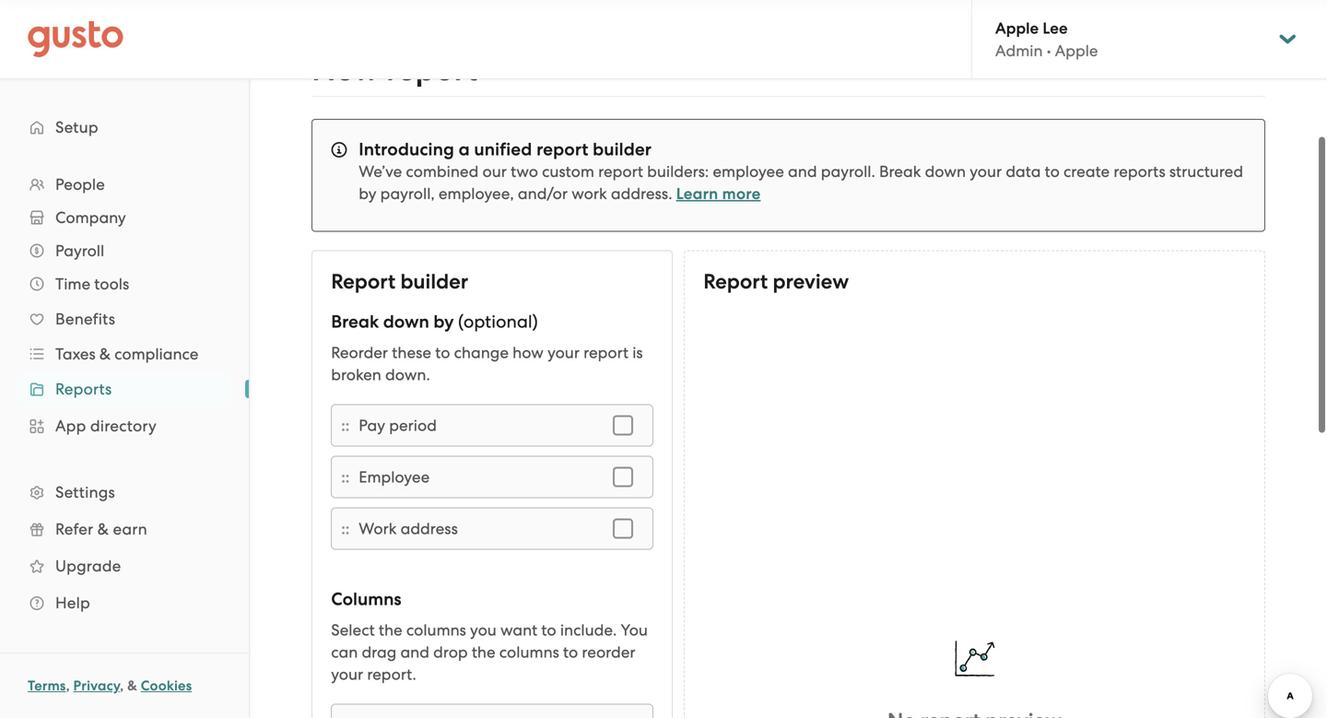 Task type: vqa. For each thing, say whether or not it's contained in the screenshot.
first Report from right
yes



Task type: locate. For each thing, give the bounding box(es) containing it.
drag
[[362, 643, 397, 661]]

1 vertical spatial down
[[383, 311, 429, 332]]

1 horizontal spatial down
[[925, 162, 966, 181]]

gusto navigation element
[[0, 79, 249, 651]]

& inside refer & earn link
[[97, 520, 109, 538]]

:: left pay
[[341, 416, 350, 435]]

report up address.
[[598, 162, 643, 181]]

1 horizontal spatial your
[[548, 343, 580, 362]]

to right these
[[435, 343, 450, 362]]

2 :: from the top
[[341, 468, 350, 487]]

2 , from the left
[[120, 678, 124, 694]]

work
[[359, 519, 397, 538]]

0 horizontal spatial report
[[331, 270, 396, 294]]

you
[[621, 621, 648, 639]]

apple up the admin
[[996, 19, 1039, 38]]

down.
[[385, 366, 430, 384]]

1 vertical spatial &
[[97, 520, 109, 538]]

:: left work
[[341, 519, 350, 538]]

down
[[925, 162, 966, 181], [383, 311, 429, 332]]

0 vertical spatial break
[[879, 162, 921, 181]]

report left preview
[[704, 270, 768, 294]]

we've
[[359, 162, 402, 181]]

our
[[483, 162, 507, 181]]

break right the payroll.
[[879, 162, 921, 181]]

company button
[[18, 201, 230, 234]]

break
[[879, 162, 921, 181], [331, 311, 379, 332]]

1 vertical spatial apple
[[1055, 41, 1098, 60]]

0 vertical spatial ::
[[341, 416, 350, 435]]

builder inside alert
[[593, 139, 652, 160]]

0 horizontal spatial your
[[331, 665, 363, 684]]

down left data
[[925, 162, 966, 181]]

2 vertical spatial &
[[127, 678, 137, 694]]

your inside we've combined our two custom report builders: employee and payroll. break down your data to create reports structured by payroll, employee, and/or work address.
[[970, 162, 1002, 181]]

reorder these to change how your report is broken down.
[[331, 343, 643, 384]]

reorder
[[331, 343, 388, 362]]

report
[[386, 51, 478, 89], [537, 139, 589, 160], [598, 162, 643, 181], [584, 343, 629, 362]]

your inside reorder these to change how your report is broken down.
[[548, 343, 580, 362]]

0 horizontal spatial and
[[401, 643, 430, 661]]

1 vertical spatial columns
[[499, 643, 559, 661]]

and inside we've combined our two custom report builders: employee and payroll. break down your data to create reports structured by payroll, employee, and/or work address.
[[788, 162, 817, 181]]

address.
[[611, 184, 673, 203]]

to right 'want'
[[542, 621, 556, 639]]

introducing
[[359, 139, 454, 160]]

1 :: from the top
[[341, 416, 350, 435]]

report left is on the left of the page
[[584, 343, 629, 362]]

builder up address.
[[593, 139, 652, 160]]

apple right •
[[1055, 41, 1098, 60]]

& left cookies button
[[127, 678, 137, 694]]

by
[[359, 184, 377, 203], [434, 311, 454, 332]]

introducing a unified report builder alert
[[312, 119, 1266, 232]]

, left cookies button
[[120, 678, 124, 694]]

0 horizontal spatial by
[[359, 184, 377, 203]]

0 vertical spatial apple
[[996, 19, 1039, 38]]

report up reorder in the left of the page
[[331, 270, 396, 294]]

by down we've
[[359, 184, 377, 203]]

1 report from the left
[[331, 270, 396, 294]]

combined
[[406, 162, 479, 181]]

2 report from the left
[[704, 270, 768, 294]]

1 vertical spatial your
[[548, 343, 580, 362]]

0 vertical spatial builder
[[593, 139, 652, 160]]

, left "privacy" link
[[66, 678, 70, 694]]

your
[[970, 162, 1002, 181], [548, 343, 580, 362], [331, 665, 363, 684]]

admin
[[996, 41, 1043, 60]]

report inside we've combined our two custom report builders: employee and payroll. break down your data to create reports structured by payroll, employee, and/or work address.
[[598, 162, 643, 181]]

refer & earn link
[[18, 513, 230, 546]]

columns up drop
[[406, 621, 466, 639]]

1 horizontal spatial and
[[788, 162, 817, 181]]

0 horizontal spatial down
[[383, 311, 429, 332]]

& inside taxes & compliance 'dropdown button'
[[99, 345, 111, 363]]

1 horizontal spatial ,
[[120, 678, 124, 694]]

3 :: from the top
[[341, 519, 350, 538]]

apple lee admin • apple
[[996, 19, 1098, 60]]

cookies button
[[141, 675, 192, 697]]

&
[[99, 345, 111, 363], [97, 520, 109, 538], [127, 678, 137, 694]]

& for compliance
[[99, 345, 111, 363]]

builder up break down by (optional)
[[401, 270, 469, 294]]

columns down 'want'
[[499, 643, 559, 661]]

0 horizontal spatial ,
[[66, 678, 70, 694]]

tools
[[94, 275, 129, 293]]

report up introducing
[[386, 51, 478, 89]]

report for report builder
[[331, 270, 396, 294]]

1 horizontal spatial report
[[704, 270, 768, 294]]

list containing people
[[0, 168, 249, 621]]

two
[[511, 162, 538, 181]]

the down "you"
[[472, 643, 496, 661]]

break down by (optional)
[[331, 311, 538, 332]]

down up these
[[383, 311, 429, 332]]

2 horizontal spatial your
[[970, 162, 1002, 181]]

reports
[[1114, 162, 1166, 181]]

0 vertical spatial &
[[99, 345, 111, 363]]

work address
[[359, 519, 458, 538]]

payroll,
[[380, 184, 435, 203]]

and inside "select the columns you want to include. you can drag and drop the columns to reorder your report."
[[401, 643, 430, 661]]

to
[[1045, 162, 1060, 181], [435, 343, 450, 362], [542, 621, 556, 639], [563, 643, 578, 661]]

report up the custom
[[537, 139, 589, 160]]

the
[[379, 621, 403, 639], [472, 643, 496, 661]]

0 vertical spatial down
[[925, 162, 966, 181]]

apple
[[996, 19, 1039, 38], [1055, 41, 1098, 60]]

0 horizontal spatial apple
[[996, 19, 1039, 38]]

0 vertical spatial by
[[359, 184, 377, 203]]

these
[[392, 343, 431, 362]]

report inside reorder these to change how your report is broken down.
[[584, 343, 629, 362]]

,
[[66, 678, 70, 694], [120, 678, 124, 694]]

help
[[55, 594, 90, 612]]

2 vertical spatial ::
[[341, 519, 350, 538]]

0 vertical spatial the
[[379, 621, 403, 639]]

& left earn
[[97, 520, 109, 538]]

0 horizontal spatial builder
[[401, 270, 469, 294]]

the up drag
[[379, 621, 403, 639]]

:: left employee
[[341, 468, 350, 487]]

2 vertical spatial your
[[331, 665, 363, 684]]

1 vertical spatial the
[[472, 643, 496, 661]]

0 vertical spatial columns
[[406, 621, 466, 639]]

refer
[[55, 520, 93, 538]]

app
[[55, 417, 86, 435]]

upgrade
[[55, 557, 121, 575]]

& right taxes
[[99, 345, 111, 363]]

want
[[501, 621, 538, 639]]

by left (optional)
[[434, 311, 454, 332]]

::
[[341, 416, 350, 435], [341, 468, 350, 487], [341, 519, 350, 538]]

1 horizontal spatial by
[[434, 311, 454, 332]]

new
[[312, 51, 379, 89]]

taxes & compliance button
[[18, 337, 230, 371]]

create
[[1064, 162, 1110, 181]]

1 vertical spatial ::
[[341, 468, 350, 487]]

to right data
[[1045, 162, 1060, 181]]

1 horizontal spatial builder
[[593, 139, 652, 160]]

break up reorder in the left of the page
[[331, 311, 379, 332]]

a
[[459, 139, 470, 160]]

payroll button
[[18, 234, 230, 267]]

reports
[[55, 380, 112, 398]]

1 horizontal spatial break
[[879, 162, 921, 181]]

0 vertical spatial your
[[970, 162, 1002, 181]]

directory
[[90, 417, 157, 435]]

and up report.
[[401, 643, 430, 661]]

report preview
[[704, 270, 849, 294]]

1 vertical spatial break
[[331, 311, 379, 332]]

1 horizontal spatial the
[[472, 643, 496, 661]]

your down can
[[331, 665, 363, 684]]

your left data
[[970, 162, 1002, 181]]

privacy
[[73, 678, 120, 694]]

1 vertical spatial and
[[401, 643, 430, 661]]

we've combined our two custom report builders: employee and payroll. break down your data to create reports structured by payroll, employee, and/or work address.
[[359, 162, 1244, 203]]

your right how
[[548, 343, 580, 362]]

refer & earn
[[55, 520, 147, 538]]

:: for work address
[[341, 519, 350, 538]]

you
[[470, 621, 497, 639]]

employee
[[359, 468, 430, 486]]

0 vertical spatial and
[[788, 162, 817, 181]]

report for report preview
[[704, 270, 768, 294]]

None checkbox
[[603, 405, 644, 446], [603, 457, 644, 497], [603, 508, 644, 549], [603, 405, 644, 446], [603, 457, 644, 497], [603, 508, 644, 549]]

builders:
[[647, 162, 709, 181]]

builder
[[593, 139, 652, 160], [401, 270, 469, 294]]

and left the payroll.
[[788, 162, 817, 181]]

list
[[0, 168, 249, 621]]



Task type: describe. For each thing, give the bounding box(es) containing it.
setup link
[[18, 111, 230, 144]]

app directory link
[[18, 409, 230, 443]]

and/or
[[518, 184, 568, 203]]

employee
[[713, 162, 784, 181]]

employee,
[[439, 184, 514, 203]]

:: for employee
[[341, 468, 350, 487]]

upgrade link
[[18, 549, 230, 583]]

your inside "select the columns you want to include. you can drag and drop the columns to reorder your report."
[[331, 665, 363, 684]]

home image
[[28, 21, 124, 58]]

people
[[55, 175, 105, 194]]

:: for pay period
[[341, 416, 350, 435]]

down inside we've combined our two custom report builders: employee and payroll. break down your data to create reports structured by payroll, employee, and/or work address.
[[925, 162, 966, 181]]

0 horizontal spatial columns
[[406, 621, 466, 639]]

is
[[633, 343, 643, 362]]

terms , privacy , & cookies
[[28, 678, 192, 694]]

help link
[[18, 586, 230, 620]]

preview
[[773, 270, 849, 294]]

terms link
[[28, 678, 66, 694]]

change
[[454, 343, 509, 362]]

app directory
[[55, 417, 157, 435]]

company
[[55, 208, 126, 227]]

settings
[[55, 483, 115, 502]]

cookies
[[141, 678, 192, 694]]

time
[[55, 275, 90, 293]]

1 , from the left
[[66, 678, 70, 694]]

how
[[513, 343, 544, 362]]

by inside we've combined our two custom report builders: employee and payroll. break down your data to create reports structured by payroll, employee, and/or work address.
[[359, 184, 377, 203]]

report builder
[[331, 270, 469, 294]]

include.
[[560, 621, 617, 639]]

benefits
[[55, 310, 115, 328]]

report.
[[367, 665, 417, 684]]

broken
[[331, 366, 382, 384]]

benefits link
[[18, 302, 230, 336]]

introducing a unified report builder
[[359, 139, 652, 160]]

pay
[[359, 416, 385, 435]]

learn more
[[676, 184, 761, 203]]

(optional)
[[458, 311, 538, 332]]

reorder
[[582, 643, 636, 661]]

period
[[389, 416, 437, 435]]

select
[[331, 621, 375, 639]]

unified
[[474, 139, 532, 160]]

people button
[[18, 168, 230, 201]]

1 horizontal spatial apple
[[1055, 41, 1098, 60]]

to inside we've combined our two custom report builders: employee and payroll. break down your data to create reports structured by payroll, employee, and/or work address.
[[1045, 162, 1060, 181]]

custom
[[542, 162, 595, 181]]

•
[[1047, 41, 1052, 60]]

payroll.
[[821, 162, 876, 181]]

1 vertical spatial by
[[434, 311, 454, 332]]

structured
[[1170, 162, 1244, 181]]

work
[[572, 184, 607, 203]]

settings link
[[18, 476, 230, 509]]

0 horizontal spatial the
[[379, 621, 403, 639]]

& for earn
[[97, 520, 109, 538]]

can
[[331, 643, 358, 661]]

columns
[[331, 589, 402, 610]]

1 horizontal spatial columns
[[499, 643, 559, 661]]

learn more link
[[676, 184, 761, 203]]

more
[[722, 184, 761, 203]]

pay period
[[359, 416, 437, 435]]

drop
[[433, 643, 468, 661]]

to down include.
[[563, 643, 578, 661]]

break inside we've combined our two custom report builders: employee and payroll. break down your data to create reports structured by payroll, employee, and/or work address.
[[879, 162, 921, 181]]

taxes & compliance
[[55, 345, 199, 363]]

lee
[[1043, 19, 1068, 38]]

privacy link
[[73, 678, 120, 694]]

1 vertical spatial builder
[[401, 270, 469, 294]]

setup
[[55, 118, 98, 136]]

payroll
[[55, 242, 104, 260]]

time tools button
[[18, 267, 230, 301]]

reports link
[[18, 372, 230, 406]]

terms
[[28, 678, 66, 694]]

0 horizontal spatial break
[[331, 311, 379, 332]]

select the columns you want to include. you can drag and drop the columns to reorder your report.
[[331, 621, 648, 684]]

learn
[[676, 184, 719, 203]]

compliance
[[114, 345, 199, 363]]

address
[[401, 519, 458, 538]]

data
[[1006, 162, 1041, 181]]

taxes
[[55, 345, 96, 363]]

time tools
[[55, 275, 129, 293]]

new report
[[312, 51, 478, 89]]

earn
[[113, 520, 147, 538]]

to inside reorder these to change how your report is broken down.
[[435, 343, 450, 362]]



